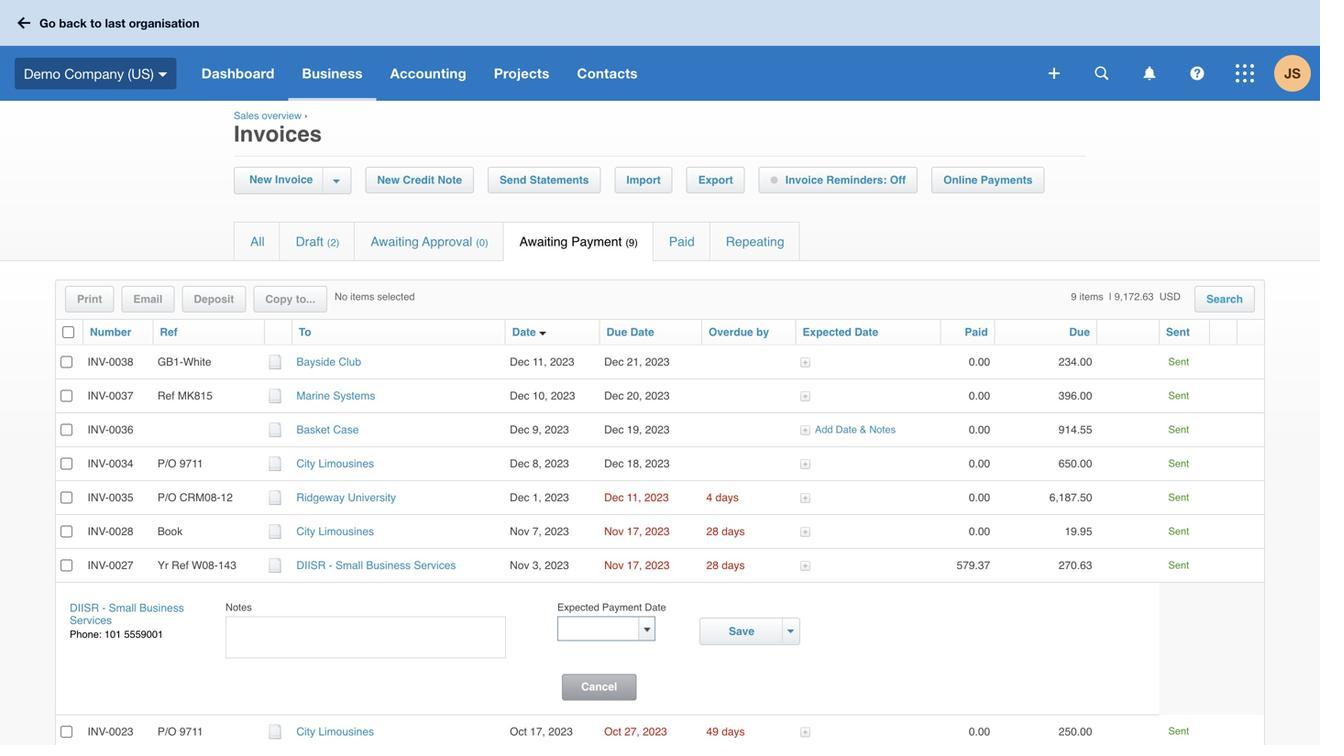 Task type: vqa. For each thing, say whether or not it's contained in the screenshot.


Task type: locate. For each thing, give the bounding box(es) containing it.
small up 101
[[109, 602, 136, 615]]

1 28 days from the top
[[707, 526, 745, 538]]

Notes text field
[[226, 617, 506, 659]]

dec left 8,
[[510, 458, 530, 471]]

small inside diisr - small business services phone:  101 5559001
[[109, 602, 136, 615]]

1 city from the top
[[297, 458, 316, 471]]

repeating
[[726, 234, 785, 249]]

0023
[[109, 726, 133, 739]]

2 invoice from the left
[[786, 174, 824, 187]]

2 vertical spatial city limousines link
[[297, 726, 374, 739]]

new left credit
[[377, 174, 400, 187]]

1 p/o from the top
[[158, 458, 177, 471]]

contacts button
[[564, 46, 652, 101]]

2 vertical spatial limousines
[[319, 726, 374, 739]]

1 awaiting from the left
[[371, 234, 419, 249]]

expected down nov 3, 2023
[[558, 602, 600, 614]]

sent for 270.63
[[1169, 560, 1190, 572]]

0 horizontal spatial awaiting
[[371, 234, 419, 249]]

1 0.00 from the top
[[969, 356, 991, 369]]

p/o 9711 right 0023
[[158, 726, 203, 739]]

payment left (9)
[[572, 234, 622, 249]]

2 due from the left
[[1070, 326, 1091, 339]]

inv-0028
[[88, 526, 133, 538]]

diisr for diisr - small business services
[[297, 560, 326, 572]]

1 vertical spatial -
[[102, 602, 106, 615]]

paid
[[669, 234, 695, 249], [965, 326, 988, 339]]

2 city limousines link from the top
[[297, 526, 374, 538]]

send statements link
[[489, 168, 600, 193]]

awaiting left approval
[[371, 234, 419, 249]]

0 horizontal spatial due
[[607, 326, 628, 339]]

days for nov 3, 2023
[[722, 560, 745, 572]]

p/o right 0023
[[158, 726, 177, 739]]

0 vertical spatial limousines
[[319, 458, 374, 471]]

2 city from the top
[[297, 526, 316, 538]]

p/o 9711 up the p/o crm08-12
[[158, 458, 203, 471]]

invoice inside 'link'
[[786, 174, 824, 187]]

dec 11, 2023 up dec 10, 2023
[[510, 356, 575, 369]]

nov 17, 2023 down dec 18, 2023
[[605, 526, 676, 538]]

0 horizontal spatial paid
[[669, 234, 695, 249]]

p/o 9711 for inv-0023
[[158, 726, 203, 739]]

repeating link
[[711, 223, 800, 260]]

2 vertical spatial ref
[[172, 560, 189, 572]]

0 horizontal spatial services
[[70, 614, 112, 627]]

copy to... link
[[254, 287, 327, 312]]

1 horizontal spatial 11,
[[627, 492, 642, 505]]

None checkbox
[[61, 390, 72, 402], [61, 458, 72, 470], [61, 526, 72, 538], [61, 560, 72, 572], [61, 726, 72, 738], [61, 390, 72, 402], [61, 458, 72, 470], [61, 526, 72, 538], [61, 560, 72, 572], [61, 726, 72, 738]]

2 new from the left
[[377, 174, 400, 187]]

3 city from the top
[[297, 726, 316, 739]]

dec left the 21,
[[605, 356, 624, 369]]

1 horizontal spatial paid link
[[965, 326, 988, 339]]

1 vertical spatial small
[[109, 602, 136, 615]]

business inside diisr - small business services phone:  101 5559001
[[139, 602, 184, 615]]

dec down dec 18, 2023
[[605, 492, 624, 505]]

9711 right 0023
[[180, 726, 203, 739]]

limousines
[[319, 458, 374, 471], [319, 526, 374, 538], [319, 726, 374, 739]]

diisr - small business services
[[297, 560, 456, 572]]

2 p/o 9711 from the top
[[158, 726, 203, 739]]

0028
[[109, 526, 133, 538]]

0 horizontal spatial -
[[102, 602, 106, 615]]

inv- for inv-0023
[[88, 726, 109, 739]]

1 28 from the top
[[707, 526, 719, 538]]

2 items from the left
[[1080, 291, 1104, 303]]

p/o up the p/o crm08-12
[[158, 458, 177, 471]]

2 city limousines from the top
[[297, 526, 374, 538]]

0 vertical spatial city
[[297, 458, 316, 471]]

28 days for nov 3, 2023
[[707, 560, 745, 572]]

inv-
[[88, 356, 109, 369], [88, 390, 109, 403], [88, 424, 109, 437], [88, 458, 109, 471], [88, 492, 109, 505], [88, 526, 109, 538], [88, 560, 109, 572], [88, 726, 109, 739]]

projects
[[494, 65, 550, 82]]

awaiting
[[371, 234, 419, 249], [520, 234, 568, 249]]

inv-0038
[[88, 356, 133, 369]]

bayside
[[297, 356, 336, 369]]

1 due from the left
[[607, 326, 628, 339]]

new down invoices
[[249, 173, 272, 186]]

0 horizontal spatial dec 11, 2023
[[510, 356, 575, 369]]

0 horizontal spatial new
[[249, 173, 272, 186]]

1 vertical spatial svg image
[[1191, 66, 1205, 80]]

0 horizontal spatial diisr - small business services link
[[70, 602, 184, 627]]

1 vertical spatial business
[[366, 560, 411, 572]]

inv- for inv-0038
[[88, 356, 109, 369]]

11, down 18,
[[627, 492, 642, 505]]

due for due date
[[607, 326, 628, 339]]

101
[[104, 629, 121, 641]]

1 horizontal spatial items
[[1080, 291, 1104, 303]]

business for diisr - small business services
[[366, 560, 411, 572]]

sent for 914.55
[[1169, 424, 1190, 436]]

nov 17, 2023 up "expected payment date"
[[605, 560, 676, 572]]

0 vertical spatial business
[[302, 65, 363, 82]]

4 0.00 from the top
[[969, 458, 991, 471]]

due up the 21,
[[607, 326, 628, 339]]

city limousines link for nov 7, 2023
[[297, 526, 374, 538]]

(2)
[[327, 237, 340, 249]]

5 0.00 from the top
[[969, 492, 991, 505]]

due for "due" link
[[1070, 326, 1091, 339]]

- for diisr - small business services phone:  101 5559001
[[102, 602, 106, 615]]

import
[[627, 174, 661, 187]]

banner
[[0, 0, 1321, 101]]

sales overview link
[[234, 110, 302, 122]]

1 limousines from the top
[[319, 458, 374, 471]]

0 horizontal spatial expected
[[558, 602, 600, 614]]

p/o for inv-0034
[[158, 458, 177, 471]]

to...
[[296, 293, 316, 306]]

oct for oct 27, 2023
[[605, 726, 622, 739]]

svg image inside go back to last organisation link
[[17, 17, 30, 29]]

services inside diisr - small business services phone:  101 5559001
[[70, 614, 112, 627]]

ref
[[160, 326, 178, 339], [158, 390, 175, 403], [172, 560, 189, 572]]

organisation
[[129, 16, 200, 30]]

2 vertical spatial city limousines
[[297, 726, 374, 739]]

notes right & on the right bottom of the page
[[870, 424, 896, 436]]

date for add date & notes
[[836, 424, 857, 436]]

1 horizontal spatial paid
[[965, 326, 988, 339]]

1 vertical spatial payment
[[603, 602, 642, 614]]

0 horizontal spatial svg image
[[17, 17, 30, 29]]

0 horizontal spatial diisr
[[70, 602, 99, 615]]

- down ridgeway
[[329, 560, 333, 572]]

0 vertical spatial services
[[414, 560, 456, 572]]

expected date
[[803, 326, 879, 339]]

small for diisr - small business services
[[336, 560, 363, 572]]

new
[[249, 173, 272, 186], [377, 174, 400, 187]]

new for new invoice
[[249, 173, 272, 186]]

1 vertical spatial city limousines link
[[297, 526, 374, 538]]

nov left 7,
[[510, 526, 530, 538]]

p/o for inv-0035
[[158, 492, 177, 505]]

online payments link
[[933, 168, 1044, 193]]

2 vertical spatial p/o
[[158, 726, 177, 739]]

0 vertical spatial paid
[[669, 234, 695, 249]]

0 vertical spatial city limousines link
[[297, 458, 374, 471]]

overdue by
[[709, 326, 770, 339]]

diisr - small business services link up 101
[[70, 602, 184, 627]]

city limousines
[[297, 458, 374, 471], [297, 526, 374, 538], [297, 726, 374, 739]]

2 nov 17, 2023 from the top
[[605, 560, 676, 572]]

awaiting for awaiting payment
[[520, 234, 568, 249]]

services for diisr - small business services phone:  101 5559001
[[70, 614, 112, 627]]

demo company (us)
[[24, 65, 154, 81]]

expected payment date
[[558, 602, 666, 614]]

17, for nov 7, 2023
[[627, 526, 642, 538]]

1 vertical spatial services
[[70, 614, 112, 627]]

0 vertical spatial 28 days
[[707, 526, 745, 538]]

diisr down ridgeway
[[297, 560, 326, 572]]

notes down 143
[[226, 602, 252, 614]]

diisr - small business services link down 'university'
[[297, 560, 456, 572]]

marine systems link
[[297, 390, 375, 403]]

0 horizontal spatial small
[[109, 602, 136, 615]]

dec left 1,
[[510, 492, 530, 505]]

0 vertical spatial dec 11, 2023
[[510, 356, 575, 369]]

2 awaiting from the left
[[520, 234, 568, 249]]

overdue
[[709, 326, 754, 339]]

0034
[[109, 458, 133, 471]]

sent
[[1167, 326, 1190, 339], [1169, 356, 1190, 368], [1169, 390, 1190, 402], [1169, 424, 1190, 436], [1169, 458, 1190, 470], [1169, 492, 1190, 504], [1169, 526, 1190, 538], [1169, 560, 1190, 572], [1169, 726, 1190, 737]]

1 vertical spatial expected
[[558, 602, 600, 614]]

days up save
[[722, 560, 745, 572]]

(9)
[[626, 237, 638, 249]]

0 vertical spatial 28
[[707, 526, 719, 538]]

0 vertical spatial diisr
[[297, 560, 326, 572]]

1 horizontal spatial awaiting
[[520, 234, 568, 249]]

js
[[1285, 65, 1301, 82]]

days right 49
[[722, 726, 745, 739]]

diisr inside diisr - small business services phone:  101 5559001
[[70, 602, 99, 615]]

inv- for inv-0034
[[88, 458, 109, 471]]

ref up gb1-
[[160, 326, 178, 339]]

5 inv- from the top
[[88, 492, 109, 505]]

ref right 'yr'
[[172, 560, 189, 572]]

2 0.00 from the top
[[969, 390, 991, 403]]

sent link
[[1167, 326, 1190, 339]]

payment for expected
[[603, 602, 642, 614]]

1 vertical spatial city
[[297, 526, 316, 538]]

28 days for nov 7, 2023
[[707, 526, 745, 538]]

0 vertical spatial 9711
[[180, 458, 203, 471]]

case
[[333, 424, 359, 437]]

1 vertical spatial notes
[[226, 602, 252, 614]]

0 vertical spatial expected
[[803, 326, 852, 339]]

0 horizontal spatial invoice
[[275, 173, 313, 186]]

1 vertical spatial 28 days
[[707, 560, 745, 572]]

1 oct from the left
[[510, 726, 527, 739]]

services
[[414, 560, 456, 572], [70, 614, 112, 627]]

ref left mk815
[[158, 390, 175, 403]]

invoice down invoices
[[275, 173, 313, 186]]

0 vertical spatial p/o 9711
[[158, 458, 203, 471]]

business up ›
[[302, 65, 363, 82]]

2 9711 from the top
[[180, 726, 203, 739]]

days down the "4 days"
[[722, 526, 745, 538]]

2 vertical spatial city
[[297, 726, 316, 739]]

city limousines link for oct 17, 2023
[[297, 726, 374, 739]]

items right 9
[[1080, 291, 1104, 303]]

6 0.00 from the top
[[969, 526, 991, 538]]

1 vertical spatial diisr
[[70, 602, 99, 615]]

city for 0023
[[297, 726, 316, 739]]

- inside diisr - small business services phone:  101 5559001
[[102, 602, 106, 615]]

1 horizontal spatial notes
[[870, 424, 896, 436]]

0 vertical spatial ref
[[160, 326, 178, 339]]

3 city limousines from the top
[[297, 726, 374, 739]]

back
[[59, 16, 87, 30]]

3 p/o from the top
[[158, 726, 177, 739]]

1 horizontal spatial business
[[302, 65, 363, 82]]

bayside club link
[[297, 356, 361, 369]]

limousines for dec 8, 2023
[[319, 458, 374, 471]]

1 vertical spatial paid
[[965, 326, 988, 339]]

1 vertical spatial p/o 9711
[[158, 726, 203, 739]]

0 horizontal spatial paid link
[[654, 223, 710, 260]]

oct
[[510, 726, 527, 739], [605, 726, 622, 739]]

awaiting down send statements link on the top of the page
[[520, 234, 568, 249]]

awaiting for awaiting approval
[[371, 234, 419, 249]]

9711 for 0023
[[180, 726, 203, 739]]

1 vertical spatial 28
[[707, 560, 719, 572]]

small
[[336, 560, 363, 572], [109, 602, 136, 615]]

9711
[[180, 458, 203, 471], [180, 726, 203, 739]]

business up 5559001
[[139, 602, 184, 615]]

1 horizontal spatial -
[[329, 560, 333, 572]]

28 for nov 3, 2023
[[707, 560, 719, 572]]

0 horizontal spatial business
[[139, 602, 184, 615]]

0 vertical spatial -
[[329, 560, 333, 572]]

inv- for inv-0027
[[88, 560, 109, 572]]

2 limousines from the top
[[319, 526, 374, 538]]

selected
[[377, 291, 415, 303]]

1 vertical spatial 17,
[[627, 560, 642, 572]]

svg image
[[17, 17, 30, 29], [1191, 66, 1205, 80]]

1 horizontal spatial expected
[[803, 326, 852, 339]]

1 vertical spatial nov 17, 2023
[[605, 560, 676, 572]]

1 vertical spatial city limousines
[[297, 526, 374, 538]]

business for diisr - small business services phone:  101 5559001
[[139, 602, 184, 615]]

1 city limousines link from the top
[[297, 458, 374, 471]]

due up the 234.00
[[1070, 326, 1091, 339]]

1 horizontal spatial services
[[414, 560, 456, 572]]

city limousines for nov 7, 2023
[[297, 526, 374, 538]]

1 city limousines from the top
[[297, 458, 374, 471]]

None checkbox
[[62, 327, 74, 339], [61, 356, 72, 368], [61, 424, 72, 436], [61, 492, 72, 504], [62, 327, 74, 339], [61, 356, 72, 368], [61, 424, 72, 436], [61, 492, 72, 504]]

0 vertical spatial p/o
[[158, 458, 177, 471]]

1 vertical spatial 9711
[[180, 726, 203, 739]]

1 horizontal spatial small
[[336, 560, 363, 572]]

0 vertical spatial small
[[336, 560, 363, 572]]

3 inv- from the top
[[88, 424, 109, 437]]

2 28 from the top
[[707, 560, 719, 572]]

1 nov 17, 2023 from the top
[[605, 526, 676, 538]]

days for nov 7, 2023
[[722, 526, 745, 538]]

invoice left reminders:
[[786, 174, 824, 187]]

date inside add date & notes link
[[836, 424, 857, 436]]

- for diisr - small business services
[[329, 560, 333, 572]]

0 vertical spatial city limousines
[[297, 458, 374, 471]]

payment up cancel
[[603, 602, 642, 614]]

small down the ridgeway university link
[[336, 560, 363, 572]]

expected right by
[[803, 326, 852, 339]]

expected
[[803, 326, 852, 339], [558, 602, 600, 614]]

p/o left crm08-
[[158, 492, 177, 505]]

1 vertical spatial dec 11, 2023
[[605, 492, 675, 505]]

-
[[329, 560, 333, 572], [102, 602, 106, 615]]

2 inv- from the top
[[88, 390, 109, 403]]

projects button
[[480, 46, 564, 101]]

19.95
[[1065, 526, 1093, 538]]

0.00 for 396.00
[[969, 390, 991, 403]]

days
[[716, 492, 739, 505], [722, 526, 745, 538], [722, 560, 745, 572], [722, 726, 745, 739]]

dec 8, 2023
[[510, 458, 569, 471]]

no
[[335, 291, 348, 303]]

go
[[39, 16, 56, 30]]

1 horizontal spatial diisr
[[297, 560, 326, 572]]

0 vertical spatial 11,
[[533, 356, 547, 369]]

sent for 650.00
[[1169, 458, 1190, 470]]

dec left the 10,
[[510, 390, 530, 403]]

0 vertical spatial payment
[[572, 234, 622, 249]]

1 inv- from the top
[[88, 356, 109, 369]]

2 vertical spatial business
[[139, 602, 184, 615]]

dec 11, 2023
[[510, 356, 575, 369], [605, 492, 675, 505]]

143
[[218, 560, 237, 572]]

1 horizontal spatial invoice
[[786, 174, 824, 187]]

dec 11, 2023 down dec 18, 2023
[[605, 492, 675, 505]]

export link
[[688, 168, 745, 193]]

business down 'university'
[[366, 560, 411, 572]]

1 new from the left
[[249, 173, 272, 186]]

items right no
[[350, 291, 375, 303]]

paid for paid link to the bottom
[[965, 326, 988, 339]]

online payments
[[944, 174, 1033, 187]]

days right 4
[[716, 492, 739, 505]]

1 horizontal spatial oct
[[605, 726, 622, 739]]

w08-
[[192, 560, 218, 572]]

2 28 days from the top
[[707, 560, 745, 572]]

0 vertical spatial svg image
[[17, 17, 30, 29]]

number link
[[90, 326, 131, 339]]

0 horizontal spatial notes
[[226, 602, 252, 614]]

0 horizontal spatial items
[[350, 291, 375, 303]]

3 city limousines link from the top
[[297, 726, 374, 739]]

1 p/o 9711 from the top
[[158, 458, 203, 471]]

gb1-white
[[158, 356, 211, 369]]

11, down date link
[[533, 356, 547, 369]]

days for dec 1, 2023
[[716, 492, 739, 505]]

diisr up phone:
[[70, 602, 99, 615]]

(0)
[[476, 237, 489, 249]]

copy
[[265, 293, 293, 306]]

6 inv- from the top
[[88, 526, 109, 538]]

2 vertical spatial 17,
[[530, 726, 546, 739]]

0 vertical spatial paid link
[[654, 223, 710, 260]]

3 0.00 from the top
[[969, 424, 991, 437]]

0 vertical spatial notes
[[870, 424, 896, 436]]

white
[[183, 356, 211, 369]]

bayside club
[[297, 356, 361, 369]]

services for diisr - small business services
[[414, 560, 456, 572]]

1 items from the left
[[350, 291, 375, 303]]

1 vertical spatial ref
[[158, 390, 175, 403]]

7 inv- from the top
[[88, 560, 109, 572]]

- up 101
[[102, 602, 106, 615]]

dec left 9,
[[510, 424, 530, 437]]

3 limousines from the top
[[319, 726, 374, 739]]

None text field
[[559, 618, 638, 640]]

systems
[[333, 390, 375, 403]]

1 vertical spatial p/o
[[158, 492, 177, 505]]

1 horizontal spatial due
[[1070, 326, 1091, 339]]

8 inv- from the top
[[88, 726, 109, 739]]

company
[[64, 65, 124, 81]]

0 vertical spatial diisr - small business services link
[[297, 560, 456, 572]]

0 horizontal spatial oct
[[510, 726, 527, 739]]

9711 up the p/o crm08-12
[[180, 458, 203, 471]]

to link
[[299, 326, 311, 339]]

notes
[[870, 424, 896, 436], [226, 602, 252, 614]]

2 oct from the left
[[605, 726, 622, 739]]

p/o
[[158, 458, 177, 471], [158, 492, 177, 505], [158, 726, 177, 739]]

1 vertical spatial limousines
[[319, 526, 374, 538]]

7 0.00 from the top
[[969, 726, 991, 739]]

4 inv- from the top
[[88, 458, 109, 471]]

2 horizontal spatial business
[[366, 560, 411, 572]]

2 p/o from the top
[[158, 492, 177, 505]]

new invoice link
[[245, 168, 322, 193]]

1 9711 from the top
[[180, 458, 203, 471]]

1 horizontal spatial new
[[377, 174, 400, 187]]

crm08-
[[180, 492, 221, 505]]

limousines for oct 17, 2023
[[319, 726, 374, 739]]

0 vertical spatial nov 17, 2023
[[605, 526, 676, 538]]

0 vertical spatial 17,
[[627, 526, 642, 538]]

add date & notes
[[815, 424, 896, 436]]

svg image
[[1236, 64, 1255, 83], [1096, 66, 1109, 80], [1144, 66, 1156, 80], [1049, 68, 1060, 79], [158, 72, 168, 77]]

expected for expected payment date
[[558, 602, 600, 614]]

small for diisr - small business services phone:  101 5559001
[[109, 602, 136, 615]]



Task type: describe. For each thing, give the bounding box(es) containing it.
note
[[438, 174, 462, 187]]

inv- for inv-0028
[[88, 526, 109, 538]]

ridgeway university
[[297, 492, 396, 505]]

basket case link
[[297, 424, 359, 437]]

914.55
[[1059, 424, 1093, 437]]

diisr - small business services phone:  101 5559001
[[70, 602, 184, 641]]

0 horizontal spatial 11,
[[533, 356, 547, 369]]

phone:
[[70, 629, 102, 641]]

city for 0028
[[297, 526, 316, 538]]

inv- for inv-0036
[[88, 424, 109, 437]]

send
[[500, 174, 527, 187]]

date link
[[512, 326, 536, 339]]

off
[[890, 174, 906, 187]]

sent for 19.95
[[1169, 526, 1190, 538]]

new invoice
[[249, 173, 313, 186]]

234.00
[[1059, 356, 1093, 369]]

0027
[[109, 560, 133, 572]]

inv- for inv-0037
[[88, 390, 109, 403]]

1 horizontal spatial diisr - small business services link
[[297, 560, 456, 572]]

19,
[[627, 424, 642, 437]]

ref for ref mk815
[[158, 390, 175, 403]]

9 items                          | 9,172.63                              usd
[[1072, 291, 1181, 303]]

sent for 6,187.50
[[1169, 492, 1190, 504]]

sent for 396.00
[[1169, 390, 1190, 402]]

demo
[[24, 65, 61, 81]]

9,
[[533, 424, 542, 437]]

nov 17, 2023 for nov 7, 2023
[[605, 526, 676, 538]]

diisr for diisr - small business services phone:  101 5559001
[[70, 602, 99, 615]]

credit
[[403, 174, 435, 187]]

49 days
[[707, 726, 745, 739]]

statements
[[530, 174, 589, 187]]

1 horizontal spatial svg image
[[1191, 66, 1205, 80]]

save link
[[711, 619, 782, 645]]

p/o for inv-0023
[[158, 726, 177, 739]]

ref mk815
[[158, 390, 213, 403]]

city for 0034
[[297, 458, 316, 471]]

oct 27, 2023
[[605, 726, 674, 739]]

days for oct 17, 2023
[[722, 726, 745, 739]]

0.00 for 914.55
[[969, 424, 991, 437]]

0.00 for 234.00
[[969, 356, 991, 369]]

items for 9
[[1080, 291, 1104, 303]]

book
[[158, 526, 183, 538]]

print
[[77, 293, 102, 306]]

dec 10, 2023
[[510, 390, 576, 403]]

new credit note link
[[366, 168, 473, 193]]

17, for nov 3, 2023
[[627, 560, 642, 572]]

due link
[[1070, 326, 1091, 339]]

paid for top paid link
[[669, 234, 695, 249]]

svg image inside demo company (us) popup button
[[158, 72, 168, 77]]

270.63
[[1059, 560, 1093, 572]]

sales
[[234, 110, 259, 122]]

sent for 234.00
[[1169, 356, 1190, 368]]

(us)
[[128, 65, 154, 81]]

city limousines for dec 8, 2023
[[297, 458, 374, 471]]

marine systems
[[297, 390, 375, 403]]

overview
[[262, 110, 302, 122]]

5559001
[[124, 629, 163, 641]]

1 invoice from the left
[[275, 173, 313, 186]]

oct for oct 17, 2023
[[510, 726, 527, 739]]

demo company (us) button
[[0, 46, 188, 101]]

p/o 9711 for inv-0034
[[158, 458, 203, 471]]

&
[[860, 424, 867, 436]]

12
[[221, 492, 233, 505]]

8,
[[533, 458, 542, 471]]

payments
[[981, 174, 1033, 187]]

21,
[[627, 356, 642, 369]]

dashboard
[[202, 65, 275, 82]]

oct 17, 2023
[[510, 726, 573, 739]]

dec left 20,
[[605, 390, 624, 403]]

new for new credit note
[[377, 174, 400, 187]]

search
[[1207, 293, 1244, 306]]

import link
[[616, 168, 672, 193]]

cancel link
[[562, 675, 637, 701]]

nov 17, 2023 for nov 3, 2023
[[605, 560, 676, 572]]

business inside popup button
[[302, 65, 363, 82]]

inv-0035
[[88, 492, 133, 505]]

email link
[[122, 287, 174, 312]]

inv- for inv-0035
[[88, 492, 109, 505]]

approval
[[422, 234, 473, 249]]

sales overview › invoices
[[234, 110, 322, 147]]

city limousines for oct 17, 2023
[[297, 726, 374, 739]]

accounting
[[390, 65, 467, 82]]

reminders:
[[827, 174, 887, 187]]

sent for 250.00
[[1169, 726, 1190, 737]]

1 vertical spatial diisr - small business services link
[[70, 602, 184, 627]]

add date & notes link
[[815, 424, 898, 436]]

nov up "expected payment date"
[[605, 560, 624, 572]]

no items selected
[[335, 291, 415, 303]]

invoice reminders:                                  off link
[[760, 168, 917, 193]]

due date link
[[607, 326, 655, 339]]

dec left 18,
[[605, 458, 624, 471]]

nov left '3,'
[[510, 560, 530, 572]]

dec 18, 2023
[[605, 458, 676, 471]]

dec 9, 2023
[[510, 424, 569, 437]]

0.00 for 250.00
[[969, 726, 991, 739]]

city limousines link for dec 8, 2023
[[297, 458, 374, 471]]

all link
[[235, 223, 279, 260]]

number
[[90, 326, 131, 339]]

3,
[[533, 560, 542, 572]]

to
[[299, 326, 311, 339]]

items for no
[[350, 291, 375, 303]]

p/o crm08-12
[[158, 492, 233, 505]]

nov down dec 18, 2023
[[605, 526, 624, 538]]

dec down date link
[[510, 356, 530, 369]]

basket
[[297, 424, 330, 437]]

9711 for 0034
[[180, 458, 203, 471]]

4 days
[[707, 492, 739, 505]]

7,
[[533, 526, 542, 538]]

0.00 for 6,187.50
[[969, 492, 991, 505]]

payment for awaiting
[[572, 234, 622, 249]]

ref for ref link on the top of the page
[[160, 326, 178, 339]]

250.00
[[1059, 726, 1093, 739]]

20,
[[627, 390, 642, 403]]

27,
[[625, 726, 640, 739]]

deposit
[[194, 293, 234, 306]]

579.37
[[957, 560, 991, 572]]

online
[[944, 174, 978, 187]]

invoices
[[234, 122, 322, 147]]

limousines for nov 7, 2023
[[319, 526, 374, 538]]

0.00 for 19.95
[[969, 526, 991, 538]]

expected for expected date
[[803, 326, 852, 339]]

inv-0027
[[88, 560, 133, 572]]

add
[[815, 424, 833, 436]]

650.00
[[1059, 458, 1093, 471]]

28 for nov 7, 2023
[[707, 526, 719, 538]]

date for due date
[[631, 326, 655, 339]]

banner containing dashboard
[[0, 0, 1321, 101]]

0.00 for 650.00
[[969, 458, 991, 471]]

1 vertical spatial paid link
[[965, 326, 988, 339]]

accounting button
[[377, 46, 480, 101]]

1 vertical spatial 11,
[[627, 492, 642, 505]]

send statements
[[500, 174, 589, 187]]

print link
[[66, 287, 113, 312]]

nov 7, 2023
[[510, 526, 569, 538]]

1 horizontal spatial dec 11, 2023
[[605, 492, 675, 505]]

cancel
[[581, 681, 618, 694]]

invoice reminders:                                  off
[[786, 174, 906, 187]]

nov 3, 2023
[[510, 560, 569, 572]]

dec left 19,
[[605, 424, 624, 437]]

10,
[[533, 390, 548, 403]]

save
[[729, 626, 755, 639]]

date for expected date
[[855, 326, 879, 339]]

4
[[707, 492, 713, 505]]



